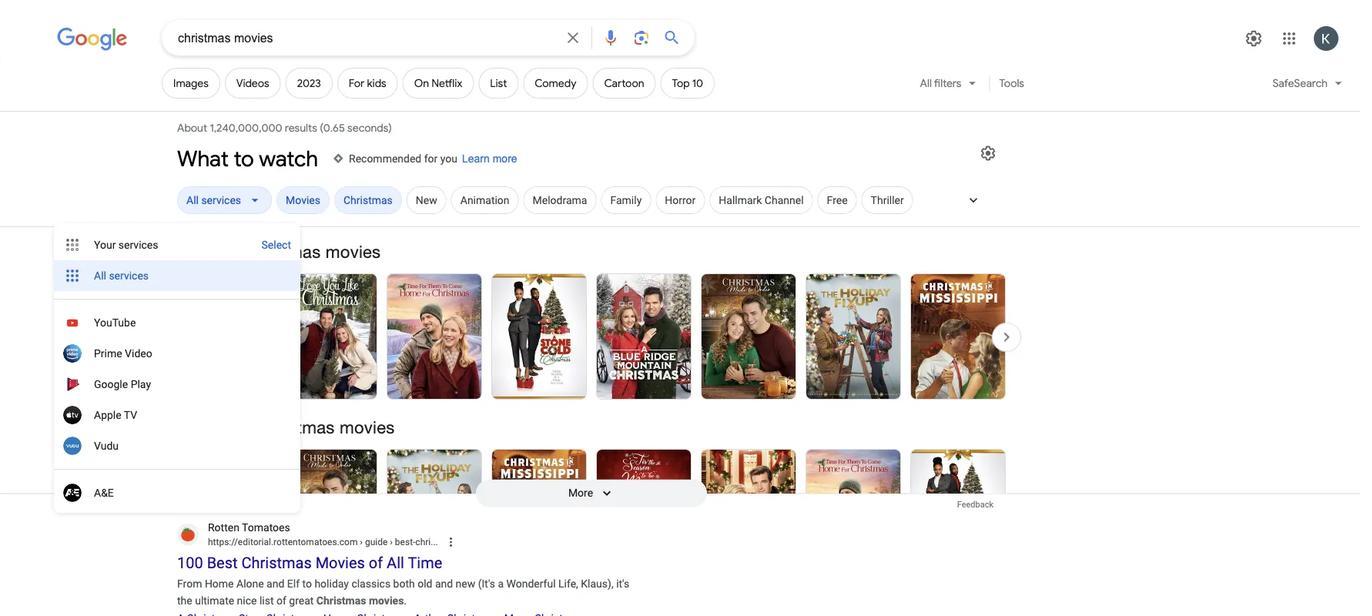 Task type: vqa. For each thing, say whether or not it's contained in the screenshot.
"services" related to your services BUTTON
yes



Task type: describe. For each thing, give the bounding box(es) containing it.
vudu
[[94, 439, 119, 452]]

christmas inside button
[[344, 194, 393, 206]]

best
[[207, 554, 238, 572]]

on netflix link
[[403, 68, 474, 99]]

about
[[177, 121, 207, 135]]

about 1,240,000,000 results (0.65 seconds)
[[177, 121, 394, 135]]

ultimate
[[195, 595, 234, 608]]

hallmark channel
[[719, 194, 804, 206]]

learn more link
[[462, 151, 517, 166]]

movies inside 'button'
[[286, 194, 320, 206]]

movies button
[[277, 186, 330, 217]]

family button
[[601, 186, 651, 217]]

a
[[498, 578, 504, 590]]

tools button
[[993, 68, 1031, 99]]

images link
[[162, 68, 220, 99]]

youtube
[[94, 316, 136, 329]]

apple
[[94, 408, 121, 421]]

popular
[[177, 242, 237, 262]]

hallmark
[[719, 194, 762, 206]]

safesearch
[[1273, 76, 1328, 90]]

top 10 link
[[661, 68, 715, 99]]

from
[[177, 578, 202, 590]]

animation
[[460, 194, 510, 206]]

tv
[[124, 408, 137, 421]]

prime video
[[94, 347, 152, 359]]

1 and from the left
[[267, 578, 285, 590]]

select
[[262, 238, 291, 251]]

hallmark channel button
[[710, 186, 813, 217]]

1 horizontal spatial of
[[369, 554, 383, 572]]

recommended for you learn more
[[349, 152, 517, 165]]

watch
[[259, 145, 318, 172]]

tools
[[999, 76, 1025, 90]]

services for all services button
[[109, 269, 149, 282]]

wonderful
[[507, 578, 556, 590]]

new button
[[407, 186, 447, 217]]

recommended
[[349, 152, 422, 165]]

list
[[490, 76, 507, 90]]

more button
[[476, 480, 707, 507]]

it's
[[616, 578, 630, 590]]

of inside the 'from home alone and elf to holiday classics both old and new (it's a wonderful life, klaus), it's the ultimate nice list of great'
[[277, 595, 286, 608]]

seconds)
[[347, 121, 392, 135]]

your services button
[[54, 229, 252, 260]]

netflix
[[432, 76, 462, 90]]

1 › from the left
[[360, 537, 363, 548]]

a&e
[[94, 486, 114, 499]]

2 › from the left
[[390, 537, 393, 548]]

2 vertical spatial movies
[[369, 595, 404, 608]]

best-
[[395, 537, 415, 548]]

for
[[424, 152, 438, 165]]

christmas button
[[334, 186, 402, 217]]

comedy link
[[523, 68, 588, 99]]

all inside all services popup button
[[186, 194, 199, 206]]

.
[[404, 595, 407, 608]]

free button
[[818, 186, 857, 217]]

video
[[125, 347, 152, 359]]

none text field containing https://editorial.rottentomatoes.com
[[208, 535, 438, 549]]

your
[[94, 238, 116, 251]]

2023 link
[[286, 68, 333, 99]]

thriller button
[[862, 186, 913, 217]]

christmas movies .
[[316, 595, 407, 608]]

great
[[289, 595, 314, 608]]

family
[[610, 194, 642, 206]]

cartoon
[[604, 76, 644, 90]]

all services inside button
[[94, 269, 149, 282]]

add on netflix element
[[414, 76, 462, 90]]

guide
[[365, 537, 388, 548]]

google play
[[94, 377, 151, 390]]

google
[[94, 377, 128, 390]]

for
[[349, 76, 365, 90]]

2023
[[297, 76, 321, 90]]

select button
[[252, 229, 300, 260]]

new
[[416, 194, 437, 206]]

100
[[177, 554, 203, 572]]

holiday
[[315, 578, 349, 590]]

services inside all services popup button
[[201, 194, 241, 206]]

apple tv
[[94, 408, 137, 421]]

elf
[[287, 578, 300, 590]]

search by image image
[[632, 29, 651, 47]]

nice
[[237, 595, 257, 608]]

animation button
[[451, 186, 519, 217]]

new
[[456, 578, 475, 590]]

movies for romantic christmas movies
[[340, 417, 395, 437]]

horror
[[665, 194, 696, 206]]

to inside the 'from home alone and elf to holiday classics both old and new (it's a wonderful life, klaus), it's the ultimate nice list of great'
[[302, 578, 312, 590]]

romantic christmas movies heading
[[177, 416, 1006, 438]]

old
[[418, 578, 432, 590]]



Task type: locate. For each thing, give the bounding box(es) containing it.
all services inside popup button
[[186, 194, 241, 206]]

1 vertical spatial movies
[[340, 417, 395, 437]]

filters
[[934, 76, 962, 90]]

2 and from the left
[[435, 578, 453, 590]]

0 vertical spatial movies
[[326, 242, 381, 262]]

top
[[672, 76, 690, 90]]

1 vertical spatial services
[[119, 238, 158, 251]]

search by voice image
[[602, 29, 620, 47]]

feedback
[[957, 500, 994, 509]]

what to watch heading
[[177, 145, 318, 173]]

prime
[[94, 347, 122, 359]]

all down "› guide › best-chri..." text box
[[387, 554, 404, 572]]

you
[[440, 152, 458, 165]]

all services down your services on the top of page
[[94, 269, 149, 282]]

services right your
[[119, 238, 158, 251]]

1 horizontal spatial and
[[435, 578, 453, 590]]

0 horizontal spatial ›
[[360, 537, 363, 548]]

all left the filters
[[920, 76, 932, 90]]

play
[[131, 377, 151, 390]]

the
[[177, 595, 192, 608]]

learn
[[462, 153, 490, 164]]

thriller
[[871, 194, 904, 206]]

movies down watch
[[286, 194, 320, 206]]

services inside all services button
[[109, 269, 149, 282]]

1 vertical spatial movies
[[316, 554, 365, 572]]

and left elf
[[267, 578, 285, 590]]

all
[[920, 76, 932, 90], [186, 194, 199, 206], [94, 269, 106, 282], [387, 554, 404, 572]]

› left guide
[[360, 537, 363, 548]]

0 horizontal spatial all services
[[94, 269, 149, 282]]

0 horizontal spatial and
[[267, 578, 285, 590]]

add list element
[[490, 76, 507, 90]]

tomatoes
[[242, 521, 290, 534]]

0 horizontal spatial of
[[277, 595, 286, 608]]

popular christmas movies
[[177, 242, 381, 262]]

›
[[360, 537, 363, 548], [390, 537, 393, 548]]

› left best-
[[390, 537, 393, 548]]

services down your services on the top of page
[[109, 269, 149, 282]]

comedy
[[535, 76, 577, 90]]

add comedy element
[[535, 76, 577, 90]]

channel
[[765, 194, 804, 206]]

top 10
[[672, 76, 703, 90]]

movies
[[326, 242, 381, 262], [340, 417, 395, 437], [369, 595, 404, 608]]

google play button
[[54, 369, 300, 399]]

all filters
[[920, 76, 962, 90]]

both
[[393, 578, 415, 590]]

for kids link
[[337, 68, 398, 99]]

services inside your services button
[[119, 238, 158, 251]]

100 best christmas movies of all time
[[177, 554, 442, 572]]

1,240,000,000
[[210, 121, 282, 135]]

to
[[234, 145, 254, 172], [302, 578, 312, 590]]

rotten
[[208, 521, 239, 534]]

vudu button
[[54, 430, 300, 461]]

of down guide
[[369, 554, 383, 572]]

add top 10 element
[[672, 76, 703, 90]]

1 vertical spatial to
[[302, 578, 312, 590]]

0 vertical spatial all services
[[186, 194, 241, 206]]

all inside all filters dropdown button
[[920, 76, 932, 90]]

on
[[414, 76, 429, 90]]

10
[[692, 76, 703, 90]]

romantic
[[177, 417, 251, 437]]

alone
[[236, 578, 264, 590]]

2 vertical spatial services
[[109, 269, 149, 282]]

0 horizontal spatial to
[[234, 145, 254, 172]]

all down your
[[94, 269, 106, 282]]

cartoon link
[[593, 68, 656, 99]]

None search field
[[0, 19, 695, 55]]

1 vertical spatial of
[[277, 595, 286, 608]]

all inside all services button
[[94, 269, 106, 282]]

popular christmas movies heading
[[177, 241, 1006, 263]]

Search search field
[[178, 29, 555, 49]]

for kids
[[349, 76, 386, 90]]

time
[[408, 554, 442, 572]]

from home alone and elf to holiday classics both old and new (it's a wonderful life, klaus), it's the ultimate nice list of great
[[177, 578, 630, 608]]

on netflix
[[414, 76, 462, 90]]

your services
[[94, 238, 158, 251]]

(0.65
[[320, 121, 345, 135]]

add 2023 element
[[297, 76, 321, 90]]

more
[[493, 153, 517, 164]]

0 vertical spatial to
[[234, 145, 254, 172]]

1 horizontal spatial to
[[302, 578, 312, 590]]

to inside heading
[[234, 145, 254, 172]]

all services down what
[[186, 194, 241, 206]]

movies
[[286, 194, 320, 206], [316, 554, 365, 572]]

free
[[827, 194, 848, 206]]

services for your services button
[[119, 238, 158, 251]]

0 vertical spatial of
[[369, 554, 383, 572]]

of
[[369, 554, 383, 572], [277, 595, 286, 608]]

feedback button
[[945, 493, 1006, 515]]

images
[[173, 76, 209, 90]]

1 vertical spatial all services
[[94, 269, 149, 282]]

movies for popular christmas movies
[[326, 242, 381, 262]]

to right elf
[[302, 578, 312, 590]]

all services button
[[177, 186, 272, 217]]

› guide › best-chri... text field
[[358, 537, 438, 548]]

more
[[568, 487, 593, 500]]

0 vertical spatial services
[[201, 194, 241, 206]]

google image
[[57, 28, 128, 51]]

movies up holiday
[[316, 554, 365, 572]]

life,
[[559, 578, 578, 590]]

add cartoon element
[[604, 76, 644, 90]]

services down what
[[201, 194, 241, 206]]

results
[[285, 121, 317, 135]]

apple tv button
[[54, 399, 300, 430]]

of right list
[[277, 595, 286, 608]]

melodrama
[[533, 194, 587, 206]]

youtube button
[[54, 307, 300, 338]]

horror button
[[656, 186, 705, 217]]

christmas
[[344, 194, 393, 206], [242, 242, 321, 262], [256, 417, 335, 437], [241, 554, 312, 572], [316, 595, 366, 608]]

1 horizontal spatial all services
[[186, 194, 241, 206]]

add for kids element
[[349, 76, 386, 90]]

all filters button
[[911, 68, 987, 105]]

list link
[[479, 68, 519, 99]]

to down 1,240,000,000
[[234, 145, 254, 172]]

https://editorial.rottentomatoes.com
[[208, 537, 358, 548]]

None text field
[[208, 535, 438, 549]]

klaus),
[[581, 578, 614, 590]]

and right old
[[435, 578, 453, 590]]

classics
[[352, 578, 391, 590]]

all down what
[[186, 194, 199, 206]]

all services button
[[54, 260, 300, 291]]

safesearch button
[[1264, 68, 1352, 105]]

services
[[201, 194, 241, 206], [119, 238, 158, 251], [109, 269, 149, 282]]

0 vertical spatial movies
[[286, 194, 320, 206]]

prime video button
[[54, 338, 300, 369]]

1 horizontal spatial ›
[[390, 537, 393, 548]]



